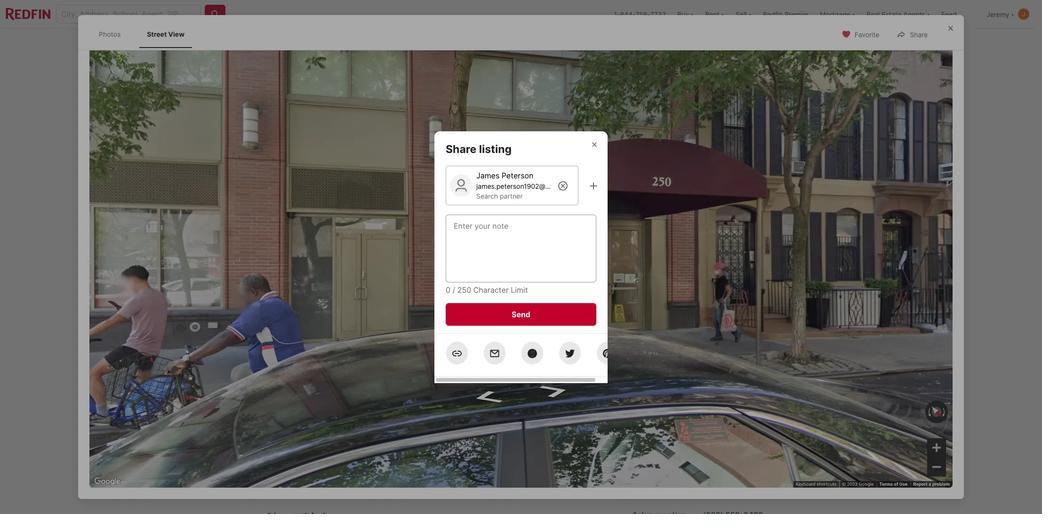 Task type: locate. For each thing, give the bounding box(es) containing it.
1 horizontal spatial street view
[[294, 279, 331, 287]]

share
[[911, 31, 928, 39], [446, 143, 477, 156]]

2 1 from the left
[[431, 351, 436, 365]]

11:30am
[[309, 65, 333, 73]]

tour in person option
[[623, 381, 692, 405]]

tour for tour via video chat
[[711, 389, 723, 396]]

tour for schedule
[[707, 419, 722, 429]]

google
[[860, 482, 874, 487]]

1 horizontal spatial street
[[294, 279, 314, 287]]

1 tour from the left
[[643, 389, 655, 396]]

share listing element
[[446, 131, 523, 156]]

0 horizontal spatial street view
[[147, 30, 185, 38]]

video
[[734, 389, 748, 396]]

in
[[657, 389, 662, 396]]

2 horizontal spatial oct
[[737, 358, 749, 365]]

open sun, 11:30am to 1pm
[[277, 65, 355, 73]]

street view tab
[[140, 23, 192, 46]]

send
[[512, 310, 531, 319], [574, 433, 593, 442]]

schedule tour
[[671, 419, 722, 429]]

1 vertical spatial james
[[296, 455, 316, 463]]

street view up -
[[294, 279, 331, 287]]

2 , from the left
[[383, 330, 385, 339]]

shortcuts
[[817, 482, 837, 487]]

0 horizontal spatial favorite button
[[615, 31, 669, 51]]

0 horizontal spatial send
[[512, 310, 531, 319]]

oct down 27
[[691, 358, 703, 365]]

None button
[[629, 327, 672, 371], [675, 327, 718, 371], [722, 327, 765, 371], [629, 327, 672, 371], [675, 327, 718, 371], [722, 327, 765, 371]]

google image
[[92, 476, 123, 488]]

1 vertical spatial street view
[[294, 279, 331, 287]]

cancel
[[646, 440, 664, 447]]

1 horizontal spatial send
[[574, 433, 593, 442]]

250
[[458, 285, 472, 295], [265, 330, 280, 339]]

saturday
[[729, 332, 758, 340]]

schedule tour button
[[623, 413, 770, 435]]

250 e 30th st unit 5b, new york, ny 10016 image
[[265, 55, 619, 300], [623, 55, 770, 176], [623, 179, 770, 300]]

favorite inside share listing dialog
[[855, 31, 880, 39]]

send down limit
[[512, 310, 531, 319]]

tab
[[265, 31, 322, 53], [322, 31, 374, 53], [445, 31, 521, 53], [521, 31, 568, 53]]

peterson
[[502, 171, 534, 180]]

1 1 from the left
[[394, 351, 400, 365]]

27
[[688, 340, 705, 357]]

report a problem link
[[914, 482, 951, 487]]

0 horizontal spatial ,
[[344, 330, 347, 339]]

property
[[385, 38, 412, 46]]

, left 'ny'
[[383, 330, 385, 339]]

oct
[[644, 358, 656, 365], [691, 358, 703, 365], [737, 358, 749, 365]]

1 horizontal spatial tour
[[711, 389, 723, 396]]

1 vertical spatial send
[[574, 433, 593, 442]]

tour up 'thursday' on the bottom
[[640, 311, 662, 325]]

favorite button
[[834, 25, 888, 44], [615, 31, 669, 51]]

10016
[[400, 330, 421, 339]]

0 horizontal spatial view
[[168, 30, 185, 38]]

1 tab from the left
[[265, 31, 322, 53]]

0
[[446, 285, 451, 295]]

of
[[895, 482, 899, 487]]

Add a comment... text field
[[273, 432, 545, 443]]

street view inside tab
[[147, 30, 185, 38]]

tab list containing photos
[[90, 21, 202, 48]]

250 e 30th st unit 5b , new york , ny 10016
[[265, 330, 421, 339]]

property details tab list
[[265, 29, 575, 53]]

1 inside the 1 bed
[[394, 351, 400, 365]]

list box containing tour in person
[[623, 381, 770, 405]]

0 horizontal spatial tour
[[643, 389, 655, 396]]

oct inside saturday 28 oct
[[737, 358, 749, 365]]

street view
[[147, 30, 185, 38], [294, 279, 331, 287]]

0 horizontal spatial tour
[[640, 311, 662, 325]]

3 oct from the left
[[737, 358, 749, 365]]

a
[[929, 482, 932, 487]]

street
[[147, 30, 167, 38], [294, 279, 314, 287]]

0 vertical spatial tour
[[640, 311, 662, 325]]

0 horizontal spatial share
[[446, 143, 477, 156]]

1 horizontal spatial oct
[[691, 358, 703, 365]]

26
[[641, 340, 659, 357]]

,
[[344, 330, 347, 339], [383, 330, 385, 339]]

schedule
[[671, 419, 705, 429]]

844-
[[621, 10, 636, 18]]

1 horizontal spatial 1
[[431, 351, 436, 365]]

1 vertical spatial 250
[[265, 330, 280, 339]]

tab list
[[90, 21, 202, 48]]

redfin premier
[[764, 10, 809, 18]]

tour left via
[[711, 389, 723, 396]]

or
[[691, 456, 702, 465]]

favorite
[[855, 31, 880, 39], [636, 37, 661, 45]]

share inside button
[[911, 31, 928, 39]]

partner
[[500, 192, 523, 200]]

0 vertical spatial view
[[168, 30, 185, 38]]

send for the bottommost send button
[[574, 433, 593, 442]]

get
[[314, 367, 326, 375]]

send inside share listing dialog
[[512, 310, 531, 319]]

submit search image
[[211, 9, 220, 19]]

oct down 28
[[737, 358, 749, 365]]

friday
[[687, 332, 706, 340]]

street view down the city, address, school, agent, zip search box
[[147, 30, 185, 38]]

0 horizontal spatial 250
[[265, 330, 280, 339]]

0 horizontal spatial james
[[296, 455, 316, 463]]

1 up bed on the left of the page
[[394, 351, 400, 365]]

to
[[288, 455, 294, 463]]

tour left in
[[643, 389, 655, 396]]

get pre-approved link
[[314, 367, 372, 375]]

0 horizontal spatial oct
[[644, 358, 656, 365]]

2 oct from the left
[[691, 358, 703, 365]]

favorite left the share button
[[855, 31, 880, 39]]

0 horizontal spatial street
[[147, 30, 167, 38]]

report a problem
[[914, 482, 951, 487]]

share for share
[[911, 31, 928, 39]]

©
[[843, 482, 847, 487]]

250 left e
[[265, 330, 280, 339]]

1 vertical spatial view
[[315, 279, 331, 287]]

street down the city, address, school, agent, zip search box
[[147, 30, 167, 38]]

1 for 1 bed
[[394, 351, 400, 365]]

1-844-759-7732
[[614, 10, 666, 18]]

2 tour from the left
[[711, 389, 723, 396]]

street view button
[[273, 274, 339, 293]]

1 horizontal spatial ,
[[383, 330, 385, 339]]

1 vertical spatial tour
[[707, 419, 722, 429]]

send button left it's
[[559, 426, 608, 449]]

st
[[308, 330, 316, 339]]

1 horizontal spatial tour
[[707, 419, 722, 429]]

send left it's
[[574, 433, 593, 442]]

tour via video chat option
[[692, 381, 770, 405]]

visible
[[265, 455, 286, 463]]

Enter your note text field
[[454, 220, 589, 277]]

share listing dialog
[[78, 15, 965, 499], [435, 131, 619, 383]]

638 sq ft
[[472, 351, 493, 375]]

premier
[[785, 10, 809, 18]]

0 vertical spatial street view
[[147, 30, 185, 38]]

0 vertical spatial send
[[512, 310, 531, 319]]

james inside james peterson james.peterson1902@gmail.com search partner
[[477, 171, 500, 180]]

0 vertical spatial street
[[147, 30, 167, 38]]

street view for tab list at the left top of page containing photos
[[147, 30, 185, 38]]

ft
[[483, 366, 491, 375]]

start
[[673, 480, 691, 490]]

est.
[[265, 367, 277, 375]]

1 horizontal spatial 250
[[458, 285, 472, 295]]

1
[[394, 351, 400, 365], [431, 351, 436, 365]]

visible to james
[[265, 455, 316, 463]]

redfin premier button
[[758, 0, 815, 28]]

tour right schedule
[[707, 419, 722, 429]]

share inside "share listing" element
[[446, 143, 477, 156]]

sale
[[289, 312, 305, 320]]

4 tab from the left
[[521, 31, 568, 53]]

1 horizontal spatial favorite button
[[834, 25, 888, 44]]

-
[[307, 312, 310, 320]]

tab list inside share listing dialog
[[90, 21, 202, 48]]

1 oct from the left
[[644, 358, 656, 365]]

send button
[[446, 303, 597, 326], [559, 426, 608, 449]]

oct for 26
[[644, 358, 656, 365]]

favorite button for the share button
[[834, 25, 888, 44]]

character
[[474, 285, 509, 295]]

1 vertical spatial send button
[[559, 426, 608, 449]]

street up for sale - active
[[294, 279, 314, 287]]

1 vertical spatial street
[[294, 279, 314, 287]]

use
[[900, 482, 908, 487]]

an
[[693, 480, 701, 490]]

1 horizontal spatial share
[[911, 31, 928, 39]]

keyboard shortcuts
[[796, 482, 837, 487]]

search
[[477, 192, 498, 200]]

/mo
[[301, 367, 313, 375]]

0 vertical spatial james
[[477, 171, 500, 180]]

street view for street view button
[[294, 279, 331, 287]]

active
[[312, 312, 335, 320]]

0 horizontal spatial 1
[[394, 351, 400, 365]]

james up search
[[477, 171, 500, 180]]

james right to
[[296, 455, 316, 463]]

1 vertical spatial share
[[446, 143, 477, 156]]

feed
[[942, 10, 958, 18]]

250 right /
[[458, 285, 472, 295]]

1 , from the left
[[344, 330, 347, 339]]

0 vertical spatial share
[[911, 31, 928, 39]]

City, Address, School, Agent, ZIP search field
[[56, 5, 201, 24]]

1 horizontal spatial james
[[477, 171, 500, 180]]

listing
[[479, 143, 512, 156]]

1 horizontal spatial favorite
[[855, 31, 880, 39]]

person
[[663, 389, 682, 396]]

, left new
[[344, 330, 347, 339]]

next image
[[759, 341, 774, 357]]

1pm
[[343, 65, 355, 73]]

oct inside friday 27 oct
[[691, 358, 703, 365]]

1 horizontal spatial view
[[315, 279, 331, 287]]

send button down limit
[[446, 303, 597, 326]]

list box
[[623, 381, 770, 405]]

street view inside button
[[294, 279, 331, 287]]

property details tab
[[374, 31, 445, 53]]

favorite down the 759-
[[636, 37, 661, 45]]

1 up the bath
[[431, 351, 436, 365]]

20
[[722, 279, 731, 287]]

oct down 26
[[644, 358, 656, 365]]

oct inside thursday 26 oct
[[644, 358, 656, 365]]

1 inside 1 bath
[[431, 351, 436, 365]]

0 vertical spatial 250
[[458, 285, 472, 295]]

tour inside button
[[707, 419, 722, 429]]



Task type: describe. For each thing, give the bounding box(es) containing it.
terms
[[880, 482, 894, 487]]

report
[[914, 482, 928, 487]]

share button
[[890, 25, 937, 44]]

free,
[[632, 440, 645, 447]]

home
[[688, 311, 717, 325]]

out
[[701, 37, 712, 45]]

open sun, 11:30am to 1pm link
[[265, 55, 619, 302]]

ny
[[387, 330, 398, 339]]

$795,000 est. $7,433 /mo get pre-approved
[[265, 351, 372, 375]]

5b
[[335, 330, 344, 339]]

sq
[[472, 366, 481, 375]]

1 bath
[[431, 351, 447, 375]]

bed
[[394, 366, 408, 375]]

open
[[277, 65, 292, 73]]

street inside button
[[294, 279, 314, 287]]

oct for 28
[[737, 358, 749, 365]]

tour for tour in person
[[643, 389, 655, 396]]

x-out
[[694, 37, 712, 45]]

for
[[274, 312, 287, 320]]

chat
[[750, 389, 762, 396]]

for sale - active
[[274, 312, 335, 320]]

share listing dialog containing photos
[[78, 15, 965, 499]]

share listing
[[446, 143, 512, 156]]

go
[[623, 311, 638, 325]]

2023
[[848, 482, 858, 487]]

feed button
[[937, 0, 982, 28]]

1 bed
[[394, 351, 408, 375]]

new
[[349, 330, 365, 339]]

0 / 250 character limit
[[446, 285, 528, 295]]

share listing dialog containing share listing
[[435, 131, 619, 383]]

friday 27 oct
[[687, 332, 706, 365]]

e
[[282, 330, 287, 339]]

bath
[[431, 366, 447, 375]]

street inside tab
[[147, 30, 167, 38]]

map entry image
[[546, 311, 608, 374]]

terms of use link
[[880, 482, 908, 487]]

photos
[[99, 30, 121, 38]]

7732
[[651, 10, 666, 18]]

thursday
[[635, 332, 665, 340]]

tour for go
[[640, 311, 662, 325]]

tour via video chat
[[711, 389, 762, 396]]

previous image
[[619, 341, 634, 357]]

© 2023 google
[[843, 482, 874, 487]]

x-
[[694, 37, 701, 45]]

thursday 26 oct
[[635, 332, 665, 365]]

photos
[[733, 279, 755, 287]]

problem
[[933, 482, 951, 487]]

send for topmost send button
[[512, 310, 531, 319]]

$7,433
[[279, 367, 301, 375]]

20 photos button
[[701, 274, 763, 293]]

0 vertical spatial send button
[[446, 303, 597, 326]]

user photo image
[[1019, 8, 1030, 20]]

york
[[367, 330, 383, 339]]

759-
[[636, 10, 651, 18]]

tour in person
[[643, 389, 682, 396]]

to
[[334, 65, 342, 73]]

pre-
[[327, 367, 341, 375]]

offer
[[703, 480, 721, 490]]

james.peterson1902@gmail.com
[[477, 182, 578, 190]]

anytime
[[665, 440, 686, 447]]

2 tab from the left
[[322, 31, 374, 53]]

oct for 27
[[691, 358, 703, 365]]

x-out button
[[673, 31, 720, 51]]

3 tab from the left
[[445, 31, 521, 53]]

1-
[[614, 10, 621, 18]]

saturday 28 oct
[[729, 332, 758, 365]]

limit
[[511, 285, 528, 295]]

1 for 1 bath
[[431, 351, 436, 365]]

go tour this home
[[623, 311, 717, 325]]

638
[[472, 351, 493, 365]]

view inside button
[[315, 279, 331, 287]]

share for share listing
[[446, 143, 477, 156]]

/
[[453, 285, 456, 295]]

250 inside share listing dialog
[[458, 285, 472, 295]]

bath link
[[431, 366, 447, 375]]

20 photos
[[722, 279, 755, 287]]

terms of use
[[880, 482, 908, 487]]

28
[[735, 340, 752, 357]]

it's free, cancel anytime
[[623, 440, 686, 447]]

photos tab
[[91, 23, 128, 46]]

view inside tab
[[168, 30, 185, 38]]

start an offer button
[[623, 474, 770, 497]]

sun,
[[294, 65, 307, 73]]

it's
[[623, 440, 631, 447]]

redfin
[[764, 10, 784, 18]]

favorite button for x-out button
[[615, 31, 669, 51]]

keyboard
[[796, 482, 816, 487]]

$795,000
[[265, 351, 318, 365]]

0 horizontal spatial favorite
[[636, 37, 661, 45]]

details
[[414, 38, 434, 46]]

keyboard shortcuts button
[[796, 481, 837, 488]]

1-844-759-7732 link
[[614, 10, 666, 18]]

via
[[724, 389, 732, 396]]



Task type: vqa. For each thing, say whether or not it's contained in the screenshot.
Photo Of 84 E Broad Oaks Dr, Houston, Tx 77056
no



